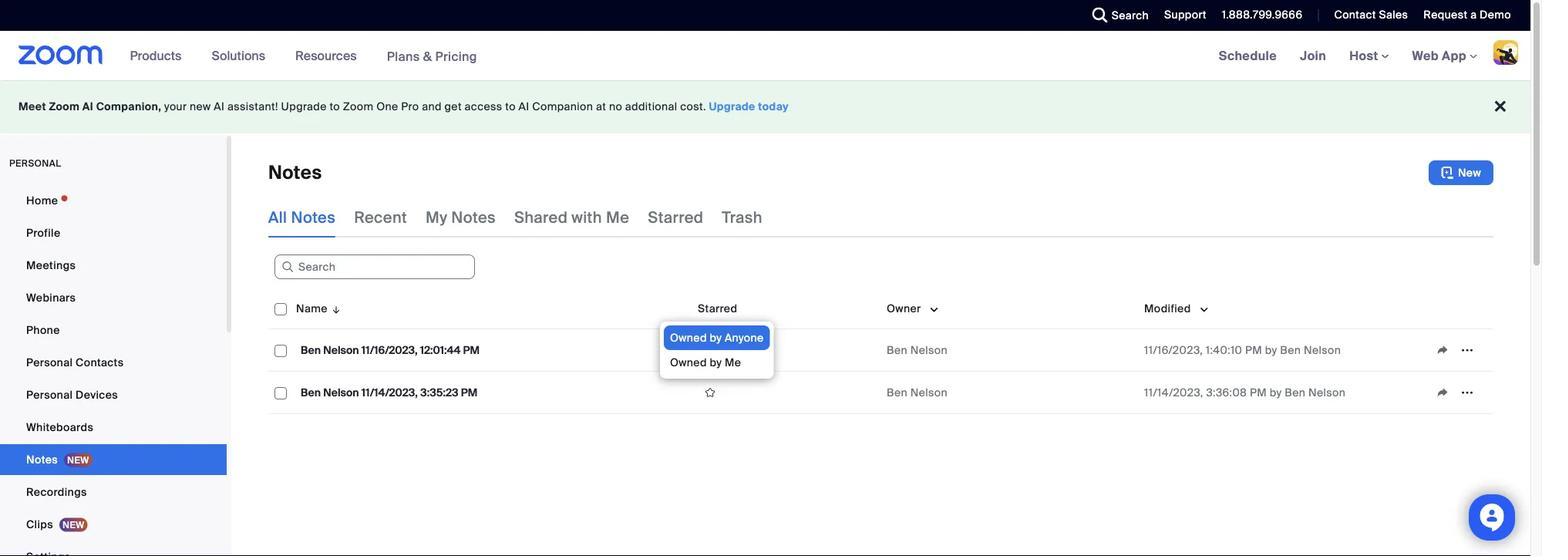 Task type: vqa. For each thing, say whether or not it's contained in the screenshot.
Kendall Parks 3/14/2024, 10:24:40 AM Starred image
no



Task type: locate. For each thing, give the bounding box(es) containing it.
1 vertical spatial starred
[[698, 301, 738, 315]]

1 vertical spatial personal
[[26, 388, 73, 402]]

all
[[268, 207, 287, 227]]

1 horizontal spatial upgrade
[[709, 99, 756, 114]]

2 personal from the top
[[26, 388, 73, 402]]

companion,
[[96, 99, 161, 114]]

0 vertical spatial owned
[[670, 330, 707, 345]]

personal
[[26, 355, 73, 369], [26, 388, 73, 402]]

personal contacts link
[[0, 347, 227, 378]]

upgrade down product information navigation
[[281, 99, 327, 114]]

2 to from the left
[[505, 99, 516, 114]]

with
[[572, 207, 602, 227]]

0 horizontal spatial to
[[330, 99, 340, 114]]

me down anyone
[[725, 355, 741, 369]]

personal for personal contacts
[[26, 355, 73, 369]]

1 11/14/2023, from the left
[[362, 385, 418, 399]]

1 horizontal spatial me
[[725, 355, 741, 369]]

assistant!
[[227, 99, 278, 114]]

0 horizontal spatial me
[[606, 207, 630, 227]]

trash
[[722, 207, 763, 227]]

owned
[[670, 330, 707, 345], [670, 355, 707, 369]]

3:36:08
[[1207, 385, 1247, 399]]

request a demo link
[[1412, 0, 1531, 31], [1424, 8, 1512, 22]]

1 ai from the left
[[82, 99, 93, 114]]

me for owned by me
[[725, 355, 741, 369]]

meetings navigation
[[1208, 31, 1531, 81]]

0 horizontal spatial zoom
[[49, 99, 80, 114]]

starred up owned by anyone
[[698, 301, 738, 315]]

starred
[[648, 207, 704, 227], [698, 301, 738, 315]]

me
[[606, 207, 630, 227], [725, 355, 741, 369]]

1 to from the left
[[330, 99, 340, 114]]

0 vertical spatial ben nelson
[[887, 343, 948, 357]]

1 horizontal spatial 11/16/2023,
[[1145, 343, 1203, 357]]

support
[[1165, 8, 1207, 22]]

ai left the 'companion,'
[[82, 99, 93, 114]]

web app
[[1413, 47, 1467, 64]]

personal down phone
[[26, 355, 73, 369]]

contact sales link
[[1323, 0, 1412, 31], [1335, 8, 1409, 22]]

banner
[[0, 31, 1531, 81]]

11/14/2023,
[[362, 385, 418, 399], [1145, 385, 1204, 399]]

owned by me
[[670, 355, 741, 369]]

0 vertical spatial me
[[606, 207, 630, 227]]

application containing name
[[268, 288, 1505, 426]]

upgrade right cost.
[[709, 99, 756, 114]]

11/14/2023, left 3:36:08
[[1145, 385, 1204, 399]]

contacts
[[76, 355, 124, 369]]

products button
[[130, 31, 188, 80]]

shared with me
[[514, 207, 630, 227]]

companion
[[532, 99, 593, 114]]

notes up the all notes
[[268, 161, 322, 185]]

1.888.799.9666 button
[[1211, 0, 1307, 31], [1222, 8, 1303, 22]]

ai
[[82, 99, 93, 114], [214, 99, 225, 114], [519, 99, 529, 114]]

personal up the "whiteboards"
[[26, 388, 73, 402]]

0 vertical spatial personal
[[26, 355, 73, 369]]

1 vertical spatial ben nelson
[[887, 385, 948, 399]]

owned for owned by me
[[670, 355, 707, 369]]

get
[[445, 99, 462, 114]]

contact
[[1335, 8, 1376, 22]]

personal menu menu
[[0, 185, 227, 556]]

schedule
[[1219, 47, 1277, 64]]

zoom logo image
[[19, 46, 103, 65]]

1 vertical spatial owned
[[670, 355, 707, 369]]

home link
[[0, 185, 227, 216]]

11/16/2023, inside button
[[362, 343, 418, 357]]

pm right 3:36:08
[[1250, 385, 1267, 399]]

starred inside tabs of all notes page tab list
[[648, 207, 704, 227]]

nelson inside ben nelson 11/16/2023, 12:01:44 pm button
[[323, 343, 359, 357]]

1:40:10
[[1206, 343, 1243, 357]]

11/16/2023, up ben nelson 11/14/2023, 3:35:23 pm
[[362, 343, 418, 357]]

personal inside 'link'
[[26, 355, 73, 369]]

12:01:44
[[420, 343, 461, 357]]

devices
[[76, 388, 118, 402]]

plans
[[387, 48, 420, 64]]

ai right new
[[214, 99, 225, 114]]

to right access
[[505, 99, 516, 114]]

11/16/2023,
[[362, 343, 418, 357], [1145, 343, 1203, 357]]

pm right 12:01:44
[[463, 343, 480, 357]]

to down resources dropdown button
[[330, 99, 340, 114]]

&
[[423, 48, 432, 64]]

ben nelson 11/14/2023, 3:35:23 pm unstarred image
[[698, 386, 723, 399]]

by right 1:40:10
[[1265, 343, 1277, 357]]

owned for owned by anyone
[[670, 330, 707, 345]]

recordings link
[[0, 477, 227, 507]]

1 11/16/2023, from the left
[[362, 343, 418, 357]]

meet zoom ai companion, your new ai assistant! upgrade to zoom one pro and get access to ai companion at no additional cost. upgrade today
[[19, 99, 789, 114]]

to
[[330, 99, 340, 114], [505, 99, 516, 114]]

1 vertical spatial me
[[725, 355, 741, 369]]

1 owned from the top
[[670, 330, 707, 345]]

2 horizontal spatial ai
[[519, 99, 529, 114]]

pm
[[463, 343, 480, 357], [1245, 343, 1263, 357], [461, 385, 478, 399], [1250, 385, 1267, 399]]

ben
[[301, 343, 321, 357], [887, 343, 908, 357], [1280, 343, 1301, 357], [301, 385, 321, 399], [887, 385, 908, 399], [1285, 385, 1306, 399]]

resources
[[295, 47, 357, 64]]

pm right 3:35:23
[[461, 385, 478, 399]]

recent
[[354, 207, 407, 227]]

1 personal from the top
[[26, 355, 73, 369]]

0 horizontal spatial 11/14/2023,
[[362, 385, 418, 399]]

pm right 1:40:10
[[1245, 343, 1263, 357]]

application
[[268, 288, 1505, 426], [698, 339, 875, 362], [1431, 339, 1488, 362], [1431, 381, 1488, 404]]

0 horizontal spatial 11/16/2023,
[[362, 343, 418, 357]]

1 horizontal spatial ai
[[214, 99, 225, 114]]

menu containing owned by anyone
[[660, 322, 774, 379]]

access
[[465, 99, 502, 114]]

1 ben nelson from the top
[[887, 343, 948, 357]]

modified
[[1145, 301, 1191, 315]]

one
[[376, 99, 398, 114]]

upgrade
[[281, 99, 327, 114], [709, 99, 756, 114]]

notes right the all
[[291, 207, 336, 227]]

schedule link
[[1208, 31, 1289, 80]]

2 owned from the top
[[670, 355, 707, 369]]

menu
[[660, 322, 774, 379]]

personal for personal devices
[[26, 388, 73, 402]]

0 horizontal spatial ai
[[82, 99, 93, 114]]

more options for ben nelson 11/14/2023, 3:35:23 pm image
[[1455, 386, 1480, 399]]

2 ben nelson from the top
[[887, 385, 948, 399]]

1 horizontal spatial zoom
[[343, 99, 374, 114]]

search button
[[1081, 0, 1153, 31]]

cost.
[[680, 99, 706, 114]]

new button
[[1429, 160, 1494, 185]]

all notes
[[268, 207, 336, 227]]

upgrade today link
[[709, 99, 789, 114]]

11/16/2023, down modified
[[1145, 343, 1203, 357]]

zoom left one
[[343, 99, 374, 114]]

profile link
[[0, 217, 227, 248]]

by right 3:36:08
[[1270, 385, 1282, 399]]

product information navigation
[[118, 31, 489, 81]]

0 horizontal spatial upgrade
[[281, 99, 327, 114]]

me inside tabs of all notes page tab list
[[606, 207, 630, 227]]

1 zoom from the left
[[49, 99, 80, 114]]

1 horizontal spatial to
[[505, 99, 516, 114]]

meet zoom ai companion, footer
[[0, 80, 1531, 133]]

ai left companion
[[519, 99, 529, 114]]

ben nelson
[[887, 343, 948, 357], [887, 385, 948, 399]]

ben nelson 11/14/2023, 3:35:23 pm
[[301, 385, 478, 399]]

zoom right 'meet'
[[49, 99, 80, 114]]

web
[[1413, 47, 1439, 64]]

by up owned by me
[[710, 330, 722, 345]]

1 horizontal spatial 11/14/2023,
[[1145, 385, 1204, 399]]

notes up recordings
[[26, 452, 58, 467]]

owned up owned by me
[[670, 330, 707, 345]]

owned up the "ben nelson 11/14/2023, 3:35:23 pm unstarred" icon
[[670, 355, 707, 369]]

me right with
[[606, 207, 630, 227]]

nelson
[[323, 343, 359, 357], [911, 343, 948, 357], [1304, 343, 1341, 357], [323, 385, 359, 399], [911, 385, 948, 399], [1309, 385, 1346, 399]]

2 zoom from the left
[[343, 99, 374, 114]]

1 upgrade from the left
[[281, 99, 327, 114]]

0 vertical spatial starred
[[648, 207, 704, 227]]

11/14/2023, down ben nelson 11/16/2023, 12:01:44 pm button
[[362, 385, 418, 399]]

new
[[190, 99, 211, 114]]

starred left trash
[[648, 207, 704, 227]]

owned by anyone
[[670, 330, 764, 345]]



Task type: describe. For each thing, give the bounding box(es) containing it.
notes inside notes link
[[26, 452, 58, 467]]

no
[[609, 99, 622, 114]]

2 upgrade from the left
[[709, 99, 756, 114]]

profile picture image
[[1494, 40, 1519, 65]]

tabs of all notes page tab list
[[268, 197, 763, 238]]

name
[[296, 301, 328, 315]]

webinars
[[26, 290, 76, 305]]

host button
[[1350, 47, 1389, 64]]

phone link
[[0, 315, 227, 346]]

personal contacts
[[26, 355, 124, 369]]

more options for ben nelson 11/16/2023, 12:01:44 pm image
[[1455, 343, 1480, 357]]

demo
[[1480, 8, 1512, 22]]

owner
[[887, 301, 921, 315]]

profile
[[26, 226, 61, 240]]

2 11/16/2023, from the left
[[1145, 343, 1203, 357]]

11/14/2023, inside button
[[362, 385, 418, 399]]

anyone
[[725, 330, 764, 345]]

clips
[[26, 517, 53, 531]]

sales
[[1379, 8, 1409, 22]]

join link
[[1289, 31, 1338, 80]]

join
[[1300, 47, 1327, 64]]

additional
[[625, 99, 678, 114]]

by down owned by anyone
[[710, 355, 722, 369]]

pro
[[401, 99, 419, 114]]

ben nelson 11/16/2023, 12:01:44 pm button
[[296, 340, 484, 360]]

plans & pricing
[[387, 48, 477, 64]]

home
[[26, 193, 58, 207]]

contact sales
[[1335, 8, 1409, 22]]

request a demo
[[1424, 8, 1512, 22]]

ben nelson 11/14/2023, 3:35:23 pm button
[[296, 383, 482, 403]]

personal devices link
[[0, 379, 227, 410]]

share image
[[1431, 386, 1455, 399]]

11/14/2023, 3:36:08 pm by ben nelson
[[1145, 385, 1346, 399]]

3 ai from the left
[[519, 99, 529, 114]]

arrow down image
[[328, 299, 342, 318]]

products
[[130, 47, 182, 64]]

recordings
[[26, 485, 87, 499]]

personal devices
[[26, 388, 118, 402]]

2 ai from the left
[[214, 99, 225, 114]]

search
[[1112, 8, 1149, 22]]

whiteboards
[[26, 420, 93, 434]]

clips link
[[0, 509, 227, 540]]

ben nelson for 11/14/2023,
[[887, 385, 948, 399]]

share image
[[1431, 343, 1455, 357]]

web app button
[[1413, 47, 1478, 64]]

your
[[164, 99, 187, 114]]

today
[[758, 99, 789, 114]]

solutions
[[212, 47, 265, 64]]

Search text field
[[275, 255, 475, 279]]

host
[[1350, 47, 1382, 64]]

ben nelson 11/16/2023, 12:01:44 pm
[[301, 343, 480, 357]]

phone
[[26, 323, 60, 337]]

at
[[596, 99, 606, 114]]

11/16/2023, 1:40:10 pm by ben nelson
[[1145, 343, 1341, 357]]

request
[[1424, 8, 1468, 22]]

3:35:23
[[420, 385, 459, 399]]

meetings link
[[0, 250, 227, 281]]

pricing
[[435, 48, 477, 64]]

banner containing products
[[0, 31, 1531, 81]]

webinars link
[[0, 282, 227, 313]]

app
[[1442, 47, 1467, 64]]

meet
[[19, 99, 46, 114]]

notes right my
[[451, 207, 496, 227]]

nelson inside "ben nelson 11/14/2023, 3:35:23 pm" button
[[323, 385, 359, 399]]

me for shared with me
[[606, 207, 630, 227]]

solutions button
[[212, 31, 272, 80]]

and
[[422, 99, 442, 114]]

whiteboards link
[[0, 412, 227, 443]]

2 11/14/2023, from the left
[[1145, 385, 1204, 399]]

ben nelson for 11/16/2023,
[[887, 343, 948, 357]]

my notes
[[426, 207, 496, 227]]

notes link
[[0, 444, 227, 475]]

meetings
[[26, 258, 76, 272]]

resources button
[[295, 31, 364, 80]]

my
[[426, 207, 447, 227]]

1.888.799.9666
[[1222, 8, 1303, 22]]

a
[[1471, 8, 1477, 22]]

new
[[1458, 165, 1482, 180]]

shared
[[514, 207, 568, 227]]

personal
[[9, 157, 61, 169]]



